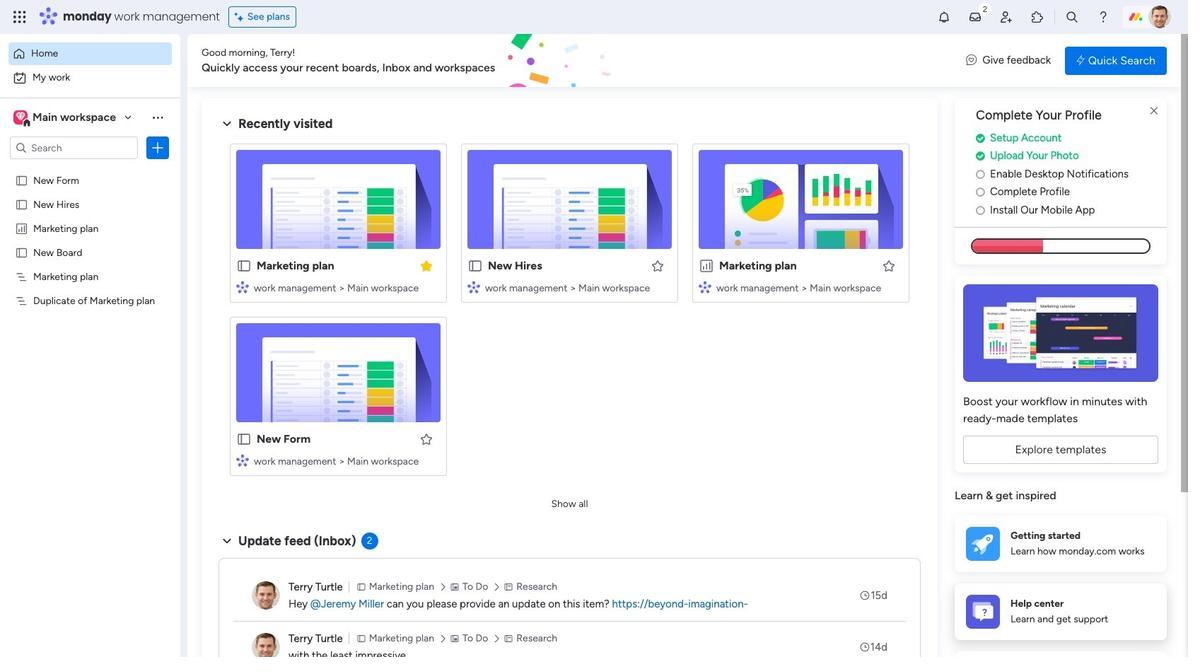 Task type: vqa. For each thing, say whether or not it's contained in the screenshot.
Files
no



Task type: locate. For each thing, give the bounding box(es) containing it.
0 vertical spatial circle o image
[[976, 169, 986, 180]]

help center element
[[955, 584, 1168, 640]]

see plans image
[[235, 9, 247, 25]]

2 image
[[979, 1, 992, 17]]

2 workspace image from the left
[[16, 110, 25, 125]]

1 vertical spatial check circle image
[[976, 151, 986, 162]]

public board image
[[15, 197, 28, 211], [236, 258, 252, 274]]

add to favorites image
[[651, 259, 665, 273], [882, 259, 897, 273], [420, 432, 434, 446]]

0 vertical spatial public dashboard image
[[15, 221, 28, 235]]

2 horizontal spatial add to favorites image
[[882, 259, 897, 273]]

search everything image
[[1066, 10, 1080, 24]]

public board image
[[15, 173, 28, 187], [15, 246, 28, 259], [468, 258, 483, 274], [236, 432, 252, 447]]

circle o image
[[976, 169, 986, 180], [976, 187, 986, 198]]

1 vertical spatial circle o image
[[976, 187, 986, 198]]

list box
[[0, 165, 180, 503]]

close recently visited image
[[219, 115, 236, 132]]

dapulse x slim image
[[1146, 103, 1163, 120]]

option
[[8, 42, 172, 65], [8, 67, 172, 89], [0, 167, 180, 170]]

terry turtle image
[[1149, 6, 1172, 28], [252, 582, 280, 610], [252, 633, 280, 657]]

2 vertical spatial option
[[0, 167, 180, 170]]

1 horizontal spatial public dashboard image
[[699, 258, 715, 274]]

public dashboard image inside quick search results list box
[[699, 258, 715, 274]]

quick search results list box
[[219, 132, 921, 493]]

circle o image
[[976, 205, 986, 216]]

public dashboard image
[[15, 221, 28, 235], [699, 258, 715, 274]]

1 horizontal spatial public board image
[[236, 258, 252, 274]]

select product image
[[13, 10, 27, 24]]

0 horizontal spatial public dashboard image
[[15, 221, 28, 235]]

2 element
[[361, 533, 378, 550]]

2 vertical spatial terry turtle image
[[252, 633, 280, 657]]

0 vertical spatial check circle image
[[976, 133, 986, 143]]

0 vertical spatial terry turtle image
[[1149, 6, 1172, 28]]

v2 user feedback image
[[967, 53, 977, 68]]

1 vertical spatial public board image
[[236, 258, 252, 274]]

options image
[[151, 141, 165, 155]]

0 horizontal spatial public board image
[[15, 197, 28, 211]]

invite members image
[[1000, 10, 1014, 24]]

check circle image
[[976, 133, 986, 143], [976, 151, 986, 162]]

0 vertical spatial public board image
[[15, 197, 28, 211]]

1 vertical spatial public dashboard image
[[699, 258, 715, 274]]

workspace image
[[13, 110, 28, 125], [16, 110, 25, 125]]



Task type: describe. For each thing, give the bounding box(es) containing it.
0 horizontal spatial add to favorites image
[[420, 432, 434, 446]]

update feed image
[[969, 10, 983, 24]]

2 circle o image from the top
[[976, 187, 986, 198]]

1 workspace image from the left
[[13, 110, 28, 125]]

getting started element
[[955, 516, 1168, 572]]

close update feed (inbox) image
[[219, 533, 236, 550]]

notifications image
[[938, 10, 952, 24]]

monday marketplace image
[[1031, 10, 1045, 24]]

1 vertical spatial terry turtle image
[[252, 582, 280, 610]]

templates image image
[[968, 285, 1155, 382]]

0 vertical spatial option
[[8, 42, 172, 65]]

1 vertical spatial option
[[8, 67, 172, 89]]

v2 bolt switch image
[[1077, 53, 1085, 68]]

workspace selection element
[[13, 109, 118, 127]]

1 horizontal spatial add to favorites image
[[651, 259, 665, 273]]

remove from favorites image
[[420, 259, 434, 273]]

Search in workspace field
[[30, 140, 118, 156]]

help image
[[1097, 10, 1111, 24]]

1 circle o image from the top
[[976, 169, 986, 180]]

2 check circle image from the top
[[976, 151, 986, 162]]

workspace options image
[[151, 110, 165, 124]]

1 check circle image from the top
[[976, 133, 986, 143]]



